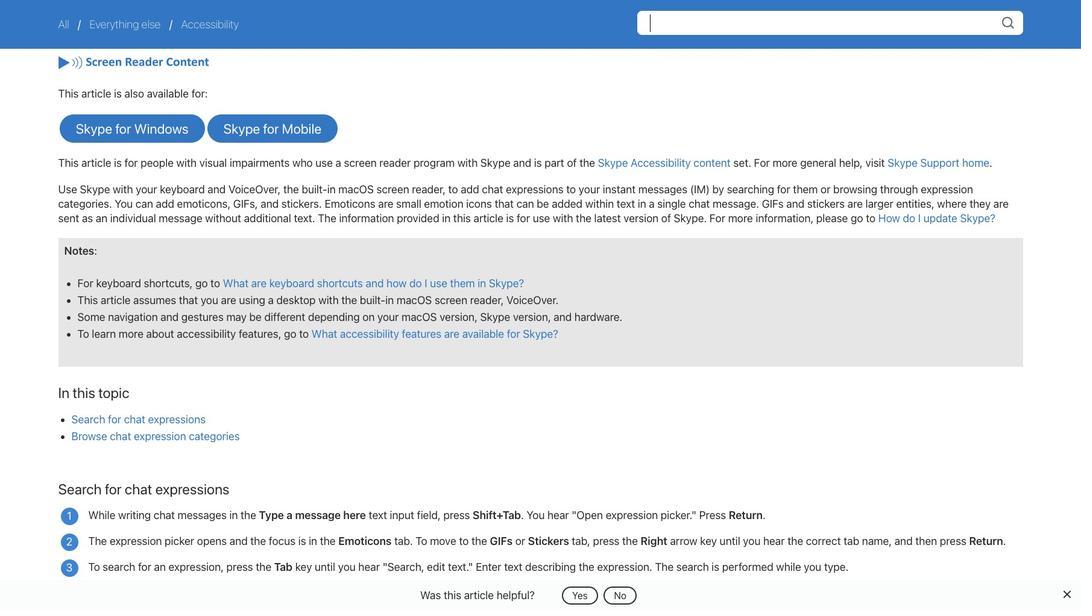 Task type: vqa. For each thing, say whether or not it's contained in the screenshot.
Enter
yes



Task type: locate. For each thing, give the bounding box(es) containing it.
screen
[[131, 11, 210, 43], [344, 157, 377, 170], [377, 183, 409, 196], [435, 294, 467, 307]]

voiceover,
[[229, 183, 281, 196]]

for down message.
[[710, 212, 726, 225]]

keyboard up desktop
[[269, 278, 314, 290]]

1 vertical spatial this
[[73, 385, 95, 402]]

learn
[[92, 328, 116, 341]]

a inside for keyboard shortcuts, go to what are keyboard shortcuts and how do i use them in skype? this article assumes that you are using a desktop with the built-in macos screen reader, voiceover. some navigation and gestures may be different depending on your macos version, skype version, and hardware. to learn more about accessibility features, go to what accessibility features are available for skype?
[[268, 294, 274, 307]]

0 horizontal spatial right
[[570, 588, 596, 600]]

press
[[443, 510, 470, 522], [593, 536, 620, 548], [940, 536, 967, 548], [226, 562, 253, 574], [738, 588, 764, 600]]

1 horizontal spatial return
[[969, 536, 1003, 548]]

use a screen reader to add chat expressions in skype for mac
[[58, 11, 776, 43]]

of
[[567, 157, 577, 170], [661, 212, 671, 225]]

edit
[[427, 562, 445, 574]]

features
[[402, 328, 442, 341]]

1 horizontal spatial use
[[430, 278, 447, 290]]

search inside search for chat expressions browse chat expression categories
[[71, 414, 105, 427]]

this inside use skype with your keyboard and voiceover, the built-in macos screen reader, to add chat expressions to your instant messages (im) by searching for them or browsing through expression categories. you can add emoticons, gifs, and stickers. emoticons are small emotion icons that can be added within text in a single chat message. gifs and stickers are larger entities, where they are sent as an individual message without additional text. the information provided in this article is for use with the latest version of skype. for more information, please go to
[[453, 212, 471, 225]]

is down skype for windows
[[114, 157, 122, 170]]

1 vertical spatial reader,
[[470, 294, 504, 307]]

0 vertical spatial reader
[[216, 11, 291, 43]]

are down browsing
[[848, 198, 863, 211]]

0 vertical spatial reader,
[[412, 183, 446, 196]]

additional
[[244, 212, 291, 225]]

expression,
[[169, 562, 224, 574]]

search for chat expressions link
[[71, 414, 206, 427]]

then right name,
[[916, 536, 937, 548]]

move
[[430, 536, 456, 548]]

more down message.
[[728, 212, 753, 225]]

1 horizontal spatial messages
[[639, 183, 688, 196]]

gifs inside use skype with your keyboard and voiceover, the built-in macos screen reader, to add chat expressions to your instant messages (im) by searching for them or browsing through expression categories. you can add emoticons, gifs, and stickers. emoticons are small emotion icons that can be added within text in a single chat message. gifs and stickers are larger entities, where they are sent as an individual message without additional text. the information provided in this article is for use with the latest version of skype. for more information, please go to
[[762, 198, 784, 211]]

that inside for keyboard shortcuts, go to what are keyboard shortcuts and how do i use them in skype? this article assumes that you are using a desktop with the built-in macos screen reader, voiceover. some navigation and gestures may be different depending on your macos version, skype version, and hardware. to learn more about accessibility features, go to what accessibility features are available for skype?
[[179, 294, 198, 307]]

macos up information
[[339, 183, 374, 196]]

reader
[[216, 11, 291, 43], [380, 157, 411, 170]]

the down shortcuts
[[342, 294, 357, 307]]

use for use skype with your keyboard and voiceover, the built-in macos screen reader, to add chat expressions to your instant messages (im) by searching for them or browsing through expression categories. you can add emoticons, gifs, and stickers. emoticons are small emotion icons that can be added within text in a single chat message. gifs and stickers are larger entities, where they are sent as an individual message without additional text. the information provided in this article is for use with the latest version of skype. for more information, please go to
[[58, 183, 77, 196]]

you up the expression picker opens and the focus is in the emoticons tab. to move to the gifs or stickers tab, press the right arrow key until you hear the correct tab name, and then press return .
[[527, 510, 545, 522]]

and up information,
[[787, 198, 805, 211]]

0 horizontal spatial version,
[[440, 311, 478, 324]]

0 horizontal spatial what
[[223, 278, 249, 290]]

go down the different
[[284, 328, 296, 341]]

this down the icons
[[453, 212, 471, 225]]

built- down what are keyboard shortcuts and how do i use them in skype? link
[[360, 294, 385, 307]]

0 horizontal spatial go
[[195, 278, 208, 290]]

and down voiceover.
[[554, 311, 572, 324]]

an down the picker
[[154, 562, 166, 574]]

go right please
[[851, 212, 863, 225]]

0 vertical spatial key
[[700, 536, 717, 548]]

more inside for keyboard shortcuts, go to what are keyboard shortcuts and how do i use them in skype? this article assumes that you are using a desktop with the built-in macos screen reader, voiceover. some navigation and gestures may be different depending on your macos version, skype version, and hardware. to learn more about accessibility features, go to what accessibility features are available for skype?
[[119, 328, 144, 341]]

type.
[[824, 562, 849, 574]]

None text field
[[637, 11, 1023, 35]]

arrow down picker."
[[670, 536, 698, 548]]

0 horizontal spatial messages
[[178, 510, 227, 522]]

0 horizontal spatial return
[[729, 510, 763, 522]]

gifs down shift+tab at left bottom
[[490, 536, 513, 548]]

1 horizontal spatial what
[[312, 328, 337, 341]]

go inside use skype with your keyboard and voiceover, the built-in macos screen reader, to add chat expressions to your instant messages (im) by searching for them or browsing through expression categories. you can add emoticons, gifs, and stickers. emoticons are small emotion icons that can be added within text in a single chat message. gifs and stickers are larger entities, where they are sent as an individual message without additional text. the information provided in this article is for use with the latest version of skype. for more information, please go to
[[851, 212, 863, 225]]

picker
[[165, 536, 194, 548]]

yes
[[572, 591, 588, 602]]

0 horizontal spatial be
[[249, 311, 262, 324]]

1 vertical spatial use
[[533, 212, 550, 225]]

0 vertical spatial be
[[537, 198, 549, 211]]

can up individual at the top of page
[[136, 198, 153, 211]]

search
[[71, 414, 105, 427], [58, 481, 102, 498]]

tab
[[274, 562, 293, 574]]

the
[[580, 157, 595, 170], [283, 183, 299, 196], [576, 212, 592, 225], [342, 294, 357, 307], [241, 510, 256, 522], [250, 536, 266, 548], [320, 536, 336, 548], [472, 536, 487, 548], [622, 536, 638, 548], [788, 536, 803, 548], [256, 562, 271, 574], [579, 562, 595, 574], [551, 588, 567, 600]]

0 vertical spatial go
[[851, 212, 863, 225]]

expressions inside search for chat expressions browse chat expression categories
[[148, 414, 206, 427]]

the inside use skype with your keyboard and voiceover, the built-in macos screen reader, to add chat expressions to your instant messages (im) by searching for them or browsing through expression categories. you can add emoticons, gifs, and stickers. emoticons are small emotion icons that can be added within text in a single chat message. gifs and stickers are larger entities, where they are sent as an individual message without additional text. the information provided in this article is for use with the latest version of skype. for more information, please go to
[[318, 212, 337, 225]]

home
[[962, 157, 990, 170]]

expression right "open
[[606, 510, 658, 522]]

you up gestures
[[201, 294, 218, 307]]

reader, left voiceover.
[[470, 294, 504, 307]]

as
[[82, 212, 93, 225]]

impairments
[[230, 157, 290, 170]]

depending
[[308, 311, 360, 324]]

with right program
[[458, 157, 478, 170]]

accessibility down gestures
[[177, 328, 236, 341]]

2 horizontal spatial keyboard
[[269, 278, 314, 290]]

an
[[96, 212, 108, 225], [154, 562, 166, 574]]

key
[[700, 536, 717, 548], [295, 562, 312, 574]]

general
[[800, 157, 837, 170]]

0 vertical spatial i
[[918, 212, 921, 225]]

what down depending
[[312, 328, 337, 341]]

and right the 'opens'
[[230, 536, 248, 548]]

1 horizontal spatial gifs
[[762, 198, 784, 211]]

for right "set." at right top
[[754, 157, 770, 170]]

1 vertical spatial this
[[58, 157, 79, 170]]

1 horizontal spatial your
[[377, 311, 399, 324]]

article down enter
[[464, 590, 494, 602]]

arrow right left at the bottom right of page
[[635, 588, 662, 600]]

text
[[617, 198, 635, 211], [369, 510, 387, 522], [504, 562, 523, 574]]

entities,
[[896, 198, 935, 211]]

text right the here
[[369, 510, 387, 522]]

them up the what accessibility features are available for skype? link
[[450, 278, 475, 290]]

update
[[924, 212, 958, 225]]

2 accessibility from the left
[[340, 328, 399, 341]]

0 vertical spatial built-
[[302, 183, 327, 196]]

2 horizontal spatial or
[[821, 183, 831, 196]]

1 horizontal spatial arrow
[[670, 536, 698, 548]]

right left no button
[[570, 588, 596, 600]]

0 horizontal spatial key
[[295, 562, 312, 574]]

expression inside use skype with your keyboard and voiceover, the built-in macos screen reader, to add chat expressions to your instant messages (im) by searching for them or browsing through expression categories. you can add emoticons, gifs, and stickers. emoticons are small emotion icons that can be added within text in a single chat message. gifs and stickers are larger entities, where they are sent as an individual message without additional text. the information provided in this article is for use with the latest version of skype. for more information, please go to
[[921, 183, 973, 196]]

this
[[453, 212, 471, 225], [73, 385, 95, 402], [444, 590, 461, 602]]

2 vertical spatial add
[[156, 198, 174, 211]]

all link
[[58, 18, 72, 31]]

expression down writing
[[110, 536, 162, 548]]

1 horizontal spatial keyboard
[[160, 183, 205, 196]]

be left the added
[[537, 198, 549, 211]]

on
[[363, 311, 375, 324]]

notes
[[64, 245, 94, 258]]

macos up 'features'
[[402, 311, 437, 324]]

with left visual
[[176, 157, 197, 170]]

0 vertical spatial until
[[720, 536, 740, 548]]

skype? down voiceover.
[[523, 328, 558, 341]]

desktop
[[276, 294, 316, 307]]

2 horizontal spatial hear
[[763, 536, 785, 548]]

writing
[[118, 510, 151, 522]]

1 vertical spatial more
[[728, 212, 753, 225]]

0 horizontal spatial accessibility
[[177, 328, 236, 341]]

2 horizontal spatial the
[[655, 562, 674, 574]]

to right tab.
[[416, 536, 427, 548]]

for inside for keyboard shortcuts, go to what are keyboard shortcuts and how do i use them in skype? this article assumes that you are using a desktop with the built-in macos screen reader, voiceover. some navigation and gestures may be different depending on your macos version, skype version, and hardware. to learn more about accessibility features, go to what accessibility features are available for skype?
[[77, 278, 93, 290]]

skype support home link
[[888, 157, 990, 170]]

1 horizontal spatial search
[[677, 562, 709, 574]]

for up information,
[[777, 183, 791, 196]]

for inside search for chat expressions browse chat expression categories
[[108, 414, 121, 427]]

input
[[390, 510, 414, 522]]

to down some
[[77, 328, 89, 341]]

0 horizontal spatial search
[[103, 562, 135, 574]]

0 horizontal spatial accessibility
[[181, 18, 239, 31]]

0 vertical spatial search
[[71, 414, 105, 427]]

i inside for keyboard shortcuts, go to what are keyboard shortcuts and how do i use them in skype? this article assumes that you are using a desktop with the built-in macos screen reader, voiceover. some navigation and gestures may be different depending on your macos version, skype version, and hardware. to learn more about accessibility features, go to what accessibility features are available for skype?
[[425, 278, 427, 290]]

0 horizontal spatial can
[[136, 198, 153, 211]]

1 version, from the left
[[440, 311, 478, 324]]

keyboard up navigation
[[96, 278, 141, 290]]

topic
[[98, 385, 129, 402]]

accessibility down on
[[340, 328, 399, 341]]

keyboard inside use skype with your keyboard and voiceover, the built-in macos screen reader, to add chat expressions to your instant messages (im) by searching for them or browsing through expression categories. you can add emoticons, gifs, and stickers. emoticons are small emotion icons that can be added within text in a single chat message. gifs and stickers are larger entities, where they are sent as an individual message without additional text. the information provided in this article is for use with the latest version of skype. for more information, please go to
[[160, 183, 205, 196]]

this article is for people with visual impairments who use a screen reader program with skype and is part of the skype accessibility content set. for more general help, visit skype support home .
[[58, 157, 993, 170]]

1 vertical spatial gifs
[[490, 536, 513, 548]]

accessibility
[[177, 328, 236, 341], [340, 328, 399, 341]]

skype inside for keyboard shortcuts, go to what are keyboard shortcuts and how do i use them in skype? this article assumes that you are using a desktop with the built-in macos screen reader, voiceover. some navigation and gestures may be different depending on your macos version, skype version, and hardware. to learn more about accessibility features, go to what accessibility features are available for skype?
[[480, 311, 510, 324]]

this for was this article helpful?
[[444, 590, 461, 602]]

more down navigation
[[119, 328, 144, 341]]

focus
[[269, 536, 296, 548]]

for
[[688, 11, 719, 43], [115, 121, 131, 137], [263, 121, 279, 137], [125, 157, 138, 170], [777, 183, 791, 196], [517, 212, 530, 225], [507, 328, 520, 341], [108, 414, 121, 427], [105, 481, 122, 498], [138, 562, 151, 574]]

article down the icons
[[474, 212, 504, 225]]

the expression picker opens and the focus is in the emoticons tab. to move to the gifs or stickers tab, press the right arrow key until you hear the correct tab name, and then press return .
[[88, 536, 1006, 548]]

1 vertical spatial that
[[179, 294, 198, 307]]

built- up stickers.
[[302, 183, 327, 196]]

1 horizontal spatial add
[[326, 11, 372, 43]]

accessibility up single on the right
[[631, 157, 691, 170]]

2 vertical spatial this
[[444, 590, 461, 602]]

built-
[[302, 183, 327, 196], [360, 294, 385, 307]]

or left no
[[599, 588, 609, 600]]

0 horizontal spatial for
[[77, 278, 93, 290]]

an inside use skype with your keyboard and voiceover, the built-in macos screen reader, to add chat expressions to your instant messages (im) by searching for them or browsing through expression categories. you can add emoticons, gifs, and stickers. emoticons are small emotion icons that can be added within text in a single chat message. gifs and stickers are larger entities, where they are sent as an individual message without additional text. the information provided in this article is for use with the latest version of skype. for more information, please go to
[[96, 212, 108, 225]]

2 horizontal spatial add
[[461, 183, 479, 196]]

emotion
[[424, 198, 464, 211]]

the down within
[[576, 212, 592, 225]]

no
[[614, 591, 627, 602]]

to
[[297, 11, 320, 43], [448, 183, 458, 196], [566, 183, 576, 196], [866, 212, 876, 225], [211, 278, 220, 290], [299, 328, 309, 341], [459, 536, 469, 548]]

0 vertical spatial text
[[617, 198, 635, 211]]

do inside for keyboard shortcuts, go to what are keyboard shortcuts and how do i use them in skype? this article assumes that you are using a desktop with the built-in macos screen reader, voiceover. some navigation and gestures may be different depending on your macos version, skype version, and hardware. to learn more about accessibility features, go to what accessibility features are available for skype?
[[409, 278, 422, 290]]

the up keys,
[[655, 562, 674, 574]]

more inside use skype with your keyboard and voiceover, the built-in macos screen reader, to add chat expressions to your instant messages (im) by searching for them or browsing through expression categories. you can add emoticons, gifs, and stickers. emoticons are small emotion icons that can be added within text in a single chat message. gifs and stickers are larger entities, where they are sent as an individual message without additional text. the information provided in this article is for use with the latest version of skype. for more information, please go to
[[728, 212, 753, 225]]

skype? down they
[[960, 212, 996, 225]]

1 vertical spatial you
[[527, 510, 545, 522]]

for down topic
[[108, 414, 121, 427]]

latest
[[594, 212, 621, 225]]

yes button
[[562, 587, 598, 605]]

0 horizontal spatial them
[[450, 278, 475, 290]]

a inside use skype with your keyboard and voiceover, the built-in macos screen reader, to add chat expressions to your instant messages (im) by searching for them or browsing through expression categories. you can add emoticons, gifs, and stickers. emoticons are small emotion icons that can be added within text in a single chat message. gifs and stickers are larger entities, where they are sent as an individual message without additional text. the information provided in this article is for use with the latest version of skype. for more information, please go to
[[649, 198, 655, 211]]

that inside use skype with your keyboard and voiceover, the built-in macos screen reader, to add chat expressions to your instant messages (im) by searching for them or browsing through expression categories. you can add emoticons, gifs, and stickers. emoticons are small emotion icons that can be added within text in a single chat message. gifs and stickers are larger entities, where they are sent as an individual message without additional text. the information provided in this article is for use with the latest version of skype. for more information, please go to
[[495, 198, 514, 211]]

the left yes
[[551, 588, 567, 600]]

1 vertical spatial them
[[450, 278, 475, 290]]

can
[[136, 198, 153, 211], [517, 198, 534, 211]]

i
[[918, 212, 921, 225], [425, 278, 427, 290]]

0 vertical spatial add
[[326, 11, 372, 43]]

1 horizontal spatial more
[[728, 212, 753, 225]]

this for this article is also available for:
[[58, 87, 79, 100]]

article up categories.
[[81, 157, 111, 170]]

the right part
[[580, 157, 595, 170]]

0 horizontal spatial message
[[159, 212, 202, 225]]

search for search for chat expressions browse chat expression categories
[[71, 414, 105, 427]]

more
[[773, 157, 798, 170], [728, 212, 753, 225], [119, 328, 144, 341]]

this inside for keyboard shortcuts, go to what are keyboard shortcuts and how do i use them in skype? this article assumes that you are using a desktop with the built-in macos screen reader, voiceover. some navigation and gestures may be different depending on your macos version, skype version, and hardware. to learn more about accessibility features, go to what accessibility features are available for skype?
[[77, 294, 98, 307]]

skype? up voiceover.
[[489, 278, 524, 290]]

2 vertical spatial use
[[430, 278, 447, 290]]

1 horizontal spatial version,
[[513, 311, 551, 324]]

0 horizontal spatial i
[[425, 278, 427, 290]]

text right enter
[[504, 562, 523, 574]]

this article is also available for:
[[58, 87, 208, 100]]

use inside for keyboard shortcuts, go to what are keyboard shortcuts and how do i use them in skype? this article assumes that you are using a desktop with the built-in macos screen reader, voiceover. some navigation and gestures may be different depending on your macos version, skype version, and hardware. to learn more about accessibility features, go to what accessibility features are available for skype?
[[430, 278, 447, 290]]

them up stickers
[[793, 183, 818, 196]]

may
[[226, 311, 247, 324]]

0 vertical spatial an
[[96, 212, 108, 225]]

sent
[[58, 212, 79, 225]]

arrow
[[670, 536, 698, 548], [635, 588, 662, 600]]

0 vertical spatial message
[[159, 212, 202, 225]]

or
[[821, 183, 831, 196], [515, 536, 525, 548], [599, 588, 609, 600]]

you inside for keyboard shortcuts, go to what are keyboard shortcuts and how do i use them in skype? this article assumes that you are using a desktop with the built-in macos screen reader, voiceover. some navigation and gestures may be different depending on your macos version, skype version, and hardware. to learn more about accessibility features, go to what accessibility features are available for skype?
[[201, 294, 218, 307]]

until right tab
[[315, 562, 335, 574]]

0 vertical spatial them
[[793, 183, 818, 196]]

1 horizontal spatial accessibility
[[340, 328, 399, 341]]

skype
[[608, 11, 682, 43], [76, 121, 112, 137], [224, 121, 260, 137], [481, 157, 511, 170], [598, 157, 628, 170], [888, 157, 918, 170], [80, 183, 110, 196], [480, 311, 510, 324]]

your down people
[[136, 183, 157, 196]]

1 vertical spatial return
[[969, 536, 1003, 548]]

2 horizontal spatial go
[[851, 212, 863, 225]]

)
[[492, 588, 496, 600]]

in this topic
[[58, 385, 129, 402]]

emoticons up information
[[325, 198, 376, 211]]

right
[[641, 536, 668, 548], [570, 588, 596, 600]]

name,
[[862, 536, 892, 548]]

more left general at the top right of page
[[773, 157, 798, 170]]

browsing
[[834, 183, 878, 196]]

stickers
[[528, 536, 569, 548]]

reader, up emotion
[[412, 183, 446, 196]]

1 horizontal spatial built-
[[360, 294, 385, 307]]

0 vertical spatial emoticons
[[325, 198, 376, 211]]

expression
[[921, 183, 973, 196], [134, 431, 186, 443], [606, 510, 658, 522], [110, 536, 162, 548]]

2 vertical spatial this
[[77, 294, 98, 307]]

0 vertical spatial this
[[58, 87, 79, 100]]

of right part
[[567, 157, 577, 170]]

a up version
[[649, 198, 655, 211]]

use inside use skype with your keyboard and voiceover, the built-in macos screen reader, to add chat expressions to your instant messages (im) by searching for them or browsing through expression categories. you can add emoticons, gifs, and stickers. emoticons are small emotion icons that can be added within text in a single chat message. gifs and stickers are larger entities, where they are sent as an individual message without additional text. the information provided in this article is for use with the latest version of skype. for more information, please go to
[[58, 183, 77, 196]]

0 horizontal spatial text
[[369, 510, 387, 522]]

while writing chat messages in the type a message here text input field, press shift+tab . you hear "open expression picker." press return .
[[88, 510, 766, 522]]

what up using
[[223, 278, 249, 290]]

0 horizontal spatial gifs
[[490, 536, 513, 548]]

information
[[339, 212, 394, 225]]

that up gestures
[[179, 294, 198, 307]]

browse chat expression categories link
[[71, 431, 240, 443]]

1 use from the top
[[58, 11, 105, 43]]

1 horizontal spatial or
[[599, 588, 609, 600]]

1 horizontal spatial key
[[700, 536, 717, 548]]

them
[[793, 183, 818, 196], [450, 278, 475, 290]]

2 use from the top
[[58, 183, 77, 196]]

where
[[937, 198, 967, 211]]

1 vertical spatial for
[[710, 212, 726, 225]]

2 horizontal spatial use
[[533, 212, 550, 225]]

messages up the 'opens'
[[178, 510, 227, 522]]

them inside use skype with your keyboard and voiceover, the built-in macos screen reader, to add chat expressions to your instant messages (im) by searching for them or browsing through expression categories. you can add emoticons, gifs, and stickers. emoticons are small emotion icons that can be added within text in a single chat message. gifs and stickers are larger entities, where they are sent as an individual message without additional text. the information provided in this article is for use with the latest version of skype. for more information, please go to
[[793, 183, 818, 196]]

0 vertical spatial the
[[318, 212, 337, 225]]

that right the icons
[[495, 198, 514, 211]]

the
[[318, 212, 337, 225], [88, 536, 107, 548], [655, 562, 674, 574]]

0 horizontal spatial hear
[[358, 562, 380, 574]]

article up navigation
[[101, 294, 131, 307]]

is left performed
[[712, 562, 720, 574]]

emoticons down the here
[[338, 536, 392, 548]]

0 vertical spatial that
[[495, 198, 514, 211]]

1 horizontal spatial i
[[918, 212, 921, 225]]

visual
[[199, 157, 227, 170]]

2 vertical spatial or
[[599, 588, 609, 600]]

skype accessibility content link
[[598, 157, 731, 170]]

this right was
[[444, 590, 461, 602]]

1 horizontal spatial them
[[793, 183, 818, 196]]

shift+tab
[[473, 510, 521, 522]]

0 vertical spatial of
[[567, 157, 577, 170]]

0 vertical spatial right
[[641, 536, 668, 548]]

is inside use skype with your keyboard and voiceover, the built-in macos screen reader, to add chat expressions to your instant messages (im) by searching for them or browsing through expression categories. you can add emoticons, gifs, and stickers. emoticons are small emotion icons that can be added within text in a single chat message. gifs and stickers are larger entities, where they are sent as an individual message without additional text. the information provided in this article is for use with the latest version of skype. for more information, please go to
[[506, 212, 514, 225]]

1 horizontal spatial reader,
[[470, 294, 504, 307]]

0 vertical spatial to
[[77, 328, 89, 341]]

shortcuts,
[[144, 278, 193, 290]]

1 vertical spatial arrow
[[635, 588, 662, 600]]

or up stickers
[[821, 183, 831, 196]]

0 horizontal spatial do
[[409, 278, 422, 290]]

right down picker."
[[641, 536, 668, 548]]

expressions
[[435, 11, 576, 43], [506, 183, 564, 196], [148, 414, 206, 427], [155, 481, 230, 498]]

to down while
[[88, 562, 100, 574]]

screen inside use skype with your keyboard and voiceover, the built-in macos screen reader, to add chat expressions to your instant messages (im) by searching for them or browsing through expression categories. you can add emoticons, gifs, and stickers. emoticons are small emotion icons that can be added within text in a single chat message. gifs and stickers are larger entities, where they are sent as an individual message without additional text. the information provided in this article is for use with the latest version of skype. for more information, please go to
[[377, 183, 409, 196]]

and
[[513, 157, 531, 170], [208, 183, 226, 196], [261, 198, 279, 211], [787, 198, 805, 211], [366, 278, 384, 290], [161, 311, 179, 324], [554, 311, 572, 324], [230, 536, 248, 548], [895, 536, 913, 548], [692, 588, 710, 600]]

is left also at the top
[[114, 87, 122, 100]]

with inside for keyboard shortcuts, go to what are keyboard shortcuts and how do i use them in skype? this article assumes that you are using a desktop with the built-in macos screen reader, voiceover. some navigation and gestures may be different depending on your macos version, skype version, and hardware. to learn more about accessibility features, go to what accessibility features are available for skype?
[[319, 294, 339, 307]]

1 can from the left
[[136, 198, 153, 211]]

expressions inside use skype with your keyboard and voiceover, the built-in macos screen reader, to add chat expressions to your instant messages (im) by searching for them or browsing through expression categories. you can add emoticons, gifs, and stickers. emoticons are small emotion icons that can be added within text in a single chat message. gifs and stickers are larger entities, where they are sent as an individual message without additional text. the information provided in this article is for use with the latest version of skype. for more information, please go to
[[506, 183, 564, 196]]

you up individual at the top of page
[[115, 198, 133, 211]]

0 vertical spatial use
[[58, 11, 105, 43]]

then
[[916, 536, 937, 548], [713, 588, 735, 600]]

do right how
[[409, 278, 422, 290]]

available
[[147, 87, 189, 100], [462, 328, 504, 341]]

here
[[343, 510, 366, 522]]

you
[[201, 294, 218, 307], [743, 536, 761, 548], [338, 562, 356, 574], [804, 562, 822, 574]]

1 vertical spatial built-
[[360, 294, 385, 307]]

text down instant
[[617, 198, 635, 211]]

built- inside use skype with your keyboard and voiceover, the built-in macos screen reader, to add chat expressions to your instant messages (im) by searching for them or browsing through expression categories. you can add emoticons, gifs, and stickers. emoticons are small emotion icons that can be added within text in a single chat message. gifs and stickers are larger entities, where they are sent as an individual message without additional text. the information provided in this article is for use with the latest version of skype. for more information, please go to
[[302, 183, 327, 196]]

2 vertical spatial more
[[119, 328, 144, 341]]



Task type: describe. For each thing, give the bounding box(es) containing it.
what are keyboard shortcuts and how do i use them in skype? link
[[223, 278, 524, 290]]

the up enter
[[472, 536, 487, 548]]

be inside use skype with your keyboard and voiceover, the built-in macos screen reader, to add chat expressions to your instant messages (im) by searching for them or browsing through expression categories. you can add emoticons, gifs, and stickers. emoticons are small emotion icons that can be added within text in a single chat message. gifs and stickers are larger entities, where they are sent as an individual message without additional text. the information provided in this article is for use with the latest version of skype. for more information, please go to
[[537, 198, 549, 211]]

you left type.
[[804, 562, 822, 574]]

everything
[[90, 18, 139, 31]]

2 version, from the left
[[513, 311, 551, 324]]

the up while
[[788, 536, 803, 548]]

skype for mobile
[[224, 121, 322, 137]]

everything else link
[[90, 18, 161, 31]]

text.
[[294, 212, 315, 225]]

the inside for keyboard shortcuts, go to what are keyboard shortcuts and how do i use them in skype? this article assumes that you are using a desktop with the built-in macos screen reader, voiceover. some navigation and gestures may be different depending on your macos version, skype version, and hardware. to learn more about accessibility features, go to what accessibility features are available for skype?
[[342, 294, 357, 307]]

reader, inside use skype with your keyboard and voiceover, the built-in macos screen reader, to add chat expressions to your instant messages (im) by searching for them or browsing through expression categories. you can add emoticons, gifs, and stickers. emoticons are small emotion icons that can be added within text in a single chat message. gifs and stickers are larger entities, where they are sent as an individual message without additional text. the information provided in this article is for use with the latest version of skype. for more information, please go to
[[412, 183, 446, 196]]

describing
[[525, 562, 576, 574]]

screen up screen reader content icon
[[131, 11, 210, 43]]

help,
[[839, 157, 863, 170]]

you up performed
[[743, 536, 761, 548]]

for left mobile at left
[[263, 121, 279, 137]]

1 horizontal spatial an
[[154, 562, 166, 574]]

and right name,
[[895, 536, 913, 548]]

use inside use skype with your keyboard and voiceover, the built-in macos screen reader, to add chat expressions to your instant messages (im) by searching for them or browsing through expression categories. you can add emoticons, gifs, and stickers. emoticons are small emotion icons that can be added within text in a single chat message. gifs and stickers are larger entities, where they are sent as an individual message without additional text. the information provided in this article is for use with the latest version of skype. for more information, please go to
[[533, 212, 550, 225]]

search for chat expressions browse chat expression categories
[[71, 414, 240, 443]]

people
[[141, 157, 174, 170]]

the left tab
[[256, 562, 271, 574]]

"search,
[[383, 562, 424, 574]]

mac
[[725, 11, 776, 43]]

small
[[396, 198, 421, 211]]

2 vertical spatial to
[[88, 562, 100, 574]]

what accessibility features are available for skype? link
[[312, 328, 558, 341]]

provided
[[397, 212, 439, 225]]

2 vertical spatial macos
[[402, 311, 437, 324]]

for left expression,
[[138, 562, 151, 574]]

mobile
[[282, 121, 322, 137]]

available inside for keyboard shortcuts, go to what are keyboard shortcuts and how do i use them in skype? this article assumes that you are using a desktop with the built-in macos screen reader, voiceover. some navigation and gestures may be different depending on your macos version, skype version, and hardware. to learn more about accessibility features, go to what accessibility features are available for skype?
[[462, 328, 504, 341]]

skype inside use skype with your keyboard and voiceover, the built-in macos screen reader, to add chat expressions to your instant messages (im) by searching for them or browsing through expression categories. you can add emoticons, gifs, and stickers. emoticons are small emotion icons that can be added within text in a single chat message. gifs and stickers are larger entities, where they are sent as an individual message without additional text. the information provided in this article is for use with the latest version of skype. for more information, please go to
[[80, 183, 110, 196]]

some
[[77, 311, 105, 324]]

else
[[141, 18, 161, 31]]

for left people
[[125, 157, 138, 170]]

helpful?
[[497, 590, 535, 602]]

0 vertical spatial return
[[729, 510, 763, 522]]

while
[[88, 510, 115, 522]]

1 vertical spatial what
[[312, 328, 337, 341]]

1 accessibility from the left
[[177, 328, 236, 341]]

shortcuts
[[317, 278, 363, 290]]

:
[[94, 245, 97, 258]]

of inside use skype with your keyboard and voiceover, the built-in macos screen reader, to add chat expressions to your instant messages (im) by searching for them or browsing through expression categories. you can add emoticons, gifs, and stickers. emoticons are small emotion icons that can be added within text in a single chat message. gifs and stickers are larger entities, where they are sent as an individual message without additional text. the information provided in this article is for use with the latest version of skype. for more information, please go to
[[661, 212, 671, 225]]

1 horizontal spatial go
[[284, 328, 296, 341]]

to inside for keyboard shortcuts, go to what are keyboard shortcuts and how do i use them in skype? this article assumes that you are using a desktop with the built-in macos screen reader, voiceover. some navigation and gestures may be different depending on your macos version, skype version, and hardware. to learn more about accessibility features, go to what accessibility features are available for skype?
[[77, 328, 89, 341]]

are left small
[[378, 198, 394, 211]]

skype.
[[674, 212, 707, 225]]

0 horizontal spatial add
[[156, 198, 174, 211]]

and up about
[[161, 311, 179, 324]]

without
[[205, 212, 241, 225]]

0 vertical spatial use
[[316, 157, 333, 170]]

and left part
[[513, 157, 531, 170]]

for down this article is also available for:
[[115, 121, 131, 137]]

they
[[970, 198, 991, 211]]

1 vertical spatial to
[[416, 536, 427, 548]]

dismiss the survey image
[[1062, 590, 1072, 600]]

0 horizontal spatial your
[[136, 183, 157, 196]]

for inside for keyboard shortcuts, go to what are keyboard shortcuts and how do i use them in skype? this article assumes that you are using a desktop with the built-in macos screen reader, voiceover. some navigation and gestures may be different depending on your macos version, skype version, and hardware. to learn more about accessibility features, go to what accessibility features are available for skype?
[[507, 328, 520, 341]]

for keyboard shortcuts, go to what are keyboard shortcuts and how do i use them in skype? this article assumes that you are using a desktop with the built-in macos screen reader, voiceover. some navigation and gestures may be different depending on your macos version, skype version, and hardware. to learn more about accessibility features, go to what accessibility features are available for skype?
[[77, 278, 623, 341]]

keys,
[[665, 588, 689, 600]]

2 vertical spatial the
[[655, 562, 674, 574]]

use for use a screen reader to add chat expressions in skype for mac
[[58, 11, 105, 43]]

a right the who
[[336, 157, 341, 170]]

program
[[414, 157, 455, 170]]

the up stickers.
[[283, 183, 299, 196]]

please
[[816, 212, 848, 225]]

1 vertical spatial or
[[515, 536, 525, 548]]

how
[[879, 212, 900, 225]]

about
[[146, 328, 174, 341]]

built- inside for keyboard shortcuts, go to what are keyboard shortcuts and how do i use them in skype? this article assumes that you are using a desktop with the built-in macos screen reader, voiceover. some navigation and gestures may be different depending on your macos version, skype version, and hardware. to learn more about accessibility features, go to what accessibility features are available for skype?
[[360, 294, 385, 307]]

within
[[585, 198, 614, 211]]

1 vertical spatial message
[[295, 510, 341, 522]]

1 vertical spatial emoticons
[[338, 536, 392, 548]]

windows
[[134, 121, 189, 137]]

1 vertical spatial macos
[[397, 294, 432, 307]]

2 horizontal spatial more
[[773, 157, 798, 170]]

skype for windows
[[76, 121, 189, 137]]

a left else
[[111, 11, 125, 43]]

2 vertical spatial hear
[[358, 562, 380, 574]]

your inside for keyboard shortcuts, go to what are keyboard shortcuts and how do i use them in skype? this article assumes that you are using a desktop with the built-in macos screen reader, voiceover. some navigation and gestures may be different depending on your macos version, skype version, and hardware. to learn more about accessibility features, go to what accessibility features are available for skype?
[[377, 311, 399, 324]]

picker."
[[661, 510, 697, 522]]

this for this article is for people with visual impairments who use a screen reader program with skype and is part of the skype accessibility content set. for more general help, visit skype support home .
[[58, 157, 79, 170]]

reader, inside for keyboard shortcuts, go to what are keyboard shortcuts and how do i use them in skype? this article assumes that you are using a desktop with the built-in macos screen reader, voiceover. some navigation and gestures may be different depending on your macos version, skype version, and hardware. to learn more about accessibility features, go to what accessibility features are available for skype?
[[470, 294, 504, 307]]

text inside use skype with your keyboard and voiceover, the built-in macos screen reader, to add chat expressions to your instant messages (im) by searching for them or browsing through expression categories. you can add emoticons, gifs, and stickers. emoticons are small emotion icons that can be added within text in a single chat message. gifs and stickers are larger entities, where they are sent as an individual message without additional text. the information provided in this article is for use with the latest version of skype. for more information, please go to
[[617, 198, 635, 211]]

macos inside use skype with your keyboard and voiceover, the built-in macos screen reader, to add chat expressions to your instant messages (im) by searching for them or browsing through expression categories. you can add emoticons, gifs, and stickers. emoticons are small emotion icons that can be added within text in a single chat message. gifs and stickers are larger entities, where they are sent as an individual message without additional text. the information provided in this article is for use with the latest version of skype. for more information, please go to
[[339, 183, 374, 196]]

and up 'emoticons,'
[[208, 183, 226, 196]]

expression inside search for chat expressions browse chat expression categories
[[134, 431, 186, 443]]

you down the here
[[338, 562, 356, 574]]

assumes
[[133, 294, 176, 307]]

voiceover.
[[507, 294, 559, 307]]

is right the focus
[[298, 536, 306, 548]]

0 horizontal spatial the
[[88, 536, 107, 548]]

with up individual at the top of page
[[113, 183, 133, 196]]

gestures
[[181, 311, 224, 324]]

1 search from the left
[[103, 562, 135, 574]]

icons
[[466, 198, 492, 211]]

browse
[[71, 431, 107, 443]]

1 vertical spatial until
[[315, 562, 335, 574]]

for left mac
[[688, 11, 719, 43]]

skype for mobile link
[[207, 114, 338, 143]]

article inside for keyboard shortcuts, go to what are keyboard shortcuts and how do i use them in skype? this article assumes that you are using a desktop with the built-in macos screen reader, voiceover. some navigation and gestures may be different depending on your macos version, skype version, and hardware. to learn more about accessibility features, go to what accessibility features are available for skype?
[[101, 294, 131, 307]]

along
[[499, 588, 526, 600]]

a right type
[[287, 510, 293, 522]]

1 horizontal spatial until
[[720, 536, 740, 548]]

the left type
[[241, 510, 256, 522]]

2 vertical spatial text
[[504, 562, 523, 574]]

article inside use skype with your keyboard and voiceover, the built-in macos screen reader, to add chat expressions to your instant messages (im) by searching for them or browsing through expression categories. you can add emoticons, gifs, and stickers. emoticons are small emotion icons that can be added within text in a single chat message. gifs and stickers are larger entities, where they are sent as an individual message without additional text. the information provided in this article is for use with the latest version of skype. for more information, please go to
[[474, 212, 504, 225]]

how do i update skype? link
[[879, 212, 996, 225]]

are right 'features'
[[444, 328, 460, 341]]

message.
[[713, 198, 759, 211]]

control+option
[[414, 588, 492, 600]]

in
[[58, 385, 69, 402]]

while
[[776, 562, 801, 574]]

set.
[[734, 157, 751, 170]]

through
[[880, 183, 918, 196]]

0 horizontal spatial of
[[567, 157, 577, 170]]

0 vertical spatial hear
[[548, 510, 569, 522]]

1 vertical spatial then
[[713, 588, 735, 600]]

0 horizontal spatial available
[[147, 87, 189, 100]]

categories.
[[58, 198, 112, 211]]

0 horizontal spatial keyboard
[[96, 278, 141, 290]]

1 vertical spatial key
[[295, 562, 312, 574]]

tab.
[[394, 536, 413, 548]]

are up may
[[221, 294, 236, 307]]

1 vertical spatial reader
[[380, 157, 411, 170]]

instant
[[603, 183, 636, 196]]

notes :
[[64, 245, 97, 258]]

0 vertical spatial for
[[754, 157, 770, 170]]

this for in this topic
[[73, 385, 95, 402]]

by
[[713, 183, 724, 196]]

for:
[[192, 87, 208, 100]]

how
[[387, 278, 407, 290]]

for inside use skype with your keyboard and voiceover, the built-in macos screen reader, to add chat expressions to your instant messages (im) by searching for them or browsing through expression categories. you can add emoticons, gifs, and stickers. emoticons are small emotion icons that can be added within text in a single chat message. gifs and stickers are larger entities, where they are sent as an individual message without additional text. the information provided in this article is for use with the latest version of skype. for more information, please go to
[[710, 212, 726, 225]]

the right the focus
[[320, 536, 336, 548]]

was this article helpful?
[[420, 590, 535, 602]]

categories
[[189, 431, 240, 443]]

1 horizontal spatial accessibility
[[631, 157, 691, 170]]

and left how
[[366, 278, 384, 290]]

visit
[[866, 157, 885, 170]]

using
[[239, 294, 265, 307]]

stickers.
[[282, 198, 322, 211]]

text."
[[448, 562, 473, 574]]

part
[[545, 157, 564, 170]]

with down the added
[[553, 212, 573, 225]]

emoticons inside use skype with your keyboard and voiceover, the built-in macos screen reader, to add chat expressions to your instant messages (im) by searching for them or browsing through expression categories. you can add emoticons, gifs, and stickers. emoticons are small emotion icons that can be added within text in a single chat message. gifs and stickers are larger entities, where they are sent as an individual message without additional text. the information provided in this article is for use with the latest version of skype. for more information, please go to
[[325, 198, 376, 211]]

different
[[264, 311, 305, 324]]

2 vertical spatial skype?
[[523, 328, 558, 341]]

the up control+option ) along with the right or left arrow keys, and then press
[[579, 562, 595, 574]]

message inside use skype with your keyboard and voiceover, the built-in macos screen reader, to add chat expressions to your instant messages (im) by searching for them or browsing through expression categories. you can add emoticons, gifs, and stickers. emoticons are small emotion icons that can be added within text in a single chat message. gifs and stickers are larger entities, where they are sent as an individual message without additional text. the information provided in this article is for use with the latest version of skype. for more information, please go to
[[159, 212, 202, 225]]

1 vertical spatial messages
[[178, 510, 227, 522]]

1 horizontal spatial do
[[903, 212, 916, 225]]

messages inside use skype with your keyboard and voiceover, the built-in macos screen reader, to add chat expressions to your instant messages (im) by searching for them or browsing through expression categories. you can add emoticons, gifs, and stickers. emoticons are small emotion icons that can be added within text in a single chat message. gifs and stickers are larger entities, where they are sent as an individual message without additional text. the information provided in this article is for use with the latest version of skype. for more information, please go to
[[639, 183, 688, 196]]

1 vertical spatial skype?
[[489, 278, 524, 290]]

the left the focus
[[250, 536, 266, 548]]

you inside use skype with your keyboard and voiceover, the built-in macos screen reader, to add chat expressions to your instant messages (im) by searching for them or browsing through expression categories. you can add emoticons, gifs, and stickers. emoticons are small emotion icons that can be added within text in a single chat message. gifs and stickers are larger entities, where they are sent as an individual message without additional text. the information provided in this article is for use with the latest version of skype. for more information, please go to
[[115, 198, 133, 211]]

1 vertical spatial hear
[[763, 536, 785, 548]]

also
[[125, 87, 144, 100]]

1 vertical spatial right
[[570, 588, 596, 600]]

gifs,
[[233, 198, 258, 211]]

content
[[694, 157, 731, 170]]

0 vertical spatial skype?
[[960, 212, 996, 225]]

for down this article is for people with visual impairments who use a screen reader program with skype and is part of the skype accessibility content set. for more general help, visit skype support home .
[[517, 212, 530, 225]]

is left part
[[534, 157, 542, 170]]

everything else
[[90, 18, 161, 31]]

them inside for keyboard shortcuts, go to what are keyboard shortcuts and how do i use them in skype? this article assumes that you are using a desktop with the built-in macos screen reader, voiceover. some navigation and gestures may be different depending on your macos version, skype version, and hardware. to learn more about accessibility features, go to what accessibility features are available for skype?
[[450, 278, 475, 290]]

all
[[58, 18, 72, 31]]

individual
[[110, 212, 156, 225]]

article left also at the top
[[81, 87, 111, 100]]

0 horizontal spatial arrow
[[635, 588, 662, 600]]

2 can from the left
[[517, 198, 534, 211]]

press
[[699, 510, 726, 522]]

the up expression.
[[622, 536, 638, 548]]

and right keys,
[[692, 588, 710, 600]]

left
[[612, 588, 632, 600]]

1 horizontal spatial right
[[641, 536, 668, 548]]

2 search from the left
[[677, 562, 709, 574]]

field,
[[417, 510, 441, 522]]

for up while
[[105, 481, 122, 498]]

2 horizontal spatial your
[[579, 183, 600, 196]]

screen up information
[[344, 157, 377, 170]]

are right they
[[994, 198, 1009, 211]]

with right along
[[528, 588, 549, 600]]

1 vertical spatial add
[[461, 183, 479, 196]]

information,
[[756, 212, 814, 225]]

are up using
[[251, 278, 267, 290]]

0 vertical spatial then
[[916, 536, 937, 548]]

or inside use skype with your keyboard and voiceover, the built-in macos screen reader, to add chat expressions to your instant messages (im) by searching for them or browsing through expression categories. you can add emoticons, gifs, and stickers. emoticons are small emotion icons that can be added within text in a single chat message. gifs and stickers are larger entities, where they are sent as an individual message without additional text. the information provided in this article is for use with the latest version of skype. for more information, please go to
[[821, 183, 831, 196]]

1 vertical spatial text
[[369, 510, 387, 522]]

opens
[[197, 536, 227, 548]]

be inside for keyboard shortcuts, go to what are keyboard shortcuts and how do i use them in skype? this article assumes that you are using a desktop with the built-in macos screen reader, voiceover. some navigation and gestures may be different depending on your macos version, skype version, and hardware. to learn more about accessibility features, go to what accessibility features are available for skype?
[[249, 311, 262, 324]]

how do i update skype?
[[879, 212, 996, 225]]

and up additional
[[261, 198, 279, 211]]

emoticons,
[[177, 198, 231, 211]]

0 vertical spatial what
[[223, 278, 249, 290]]

screen reader content icon image
[[58, 56, 209, 71]]

search for search for chat expressions
[[58, 481, 102, 498]]

accessibility link
[[181, 18, 239, 31]]

screen inside for keyboard shortcuts, go to what are keyboard shortcuts and how do i use them in skype? this article assumes that you are using a desktop with the built-in macos screen reader, voiceover. some navigation and gestures may be different depending on your macos version, skype version, and hardware. to learn more about accessibility features, go to what accessibility features are available for skype?
[[435, 294, 467, 307]]

0 vertical spatial arrow
[[670, 536, 698, 548]]



